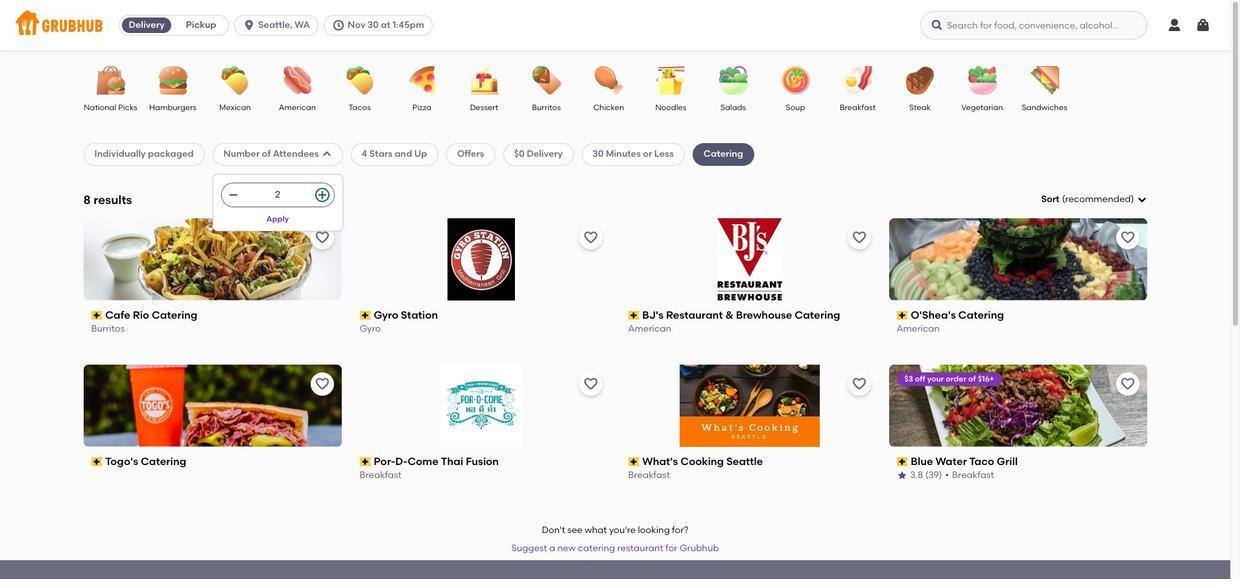 Task type: describe. For each thing, give the bounding box(es) containing it.
gyro for gyro station
[[374, 309, 398, 322]]

seattle,
[[258, 19, 292, 30]]

what's
[[642, 456, 678, 468]]

noodles
[[656, 103, 687, 112]]

tacos image
[[337, 66, 382, 95]]

togo's
[[105, 456, 138, 468]]

what
[[585, 525, 607, 536]]

attendees
[[273, 149, 319, 160]]

$0
[[514, 149, 525, 160]]

delivery inside button
[[129, 19, 165, 30]]

30 minutes or less
[[593, 149, 674, 160]]

soup
[[786, 103, 805, 112]]

restaurant
[[666, 309, 723, 322]]

picks
[[118, 103, 137, 112]]

sandwiches image
[[1022, 66, 1067, 95]]

what's cooking seattle link
[[628, 455, 871, 470]]

apply button
[[261, 208, 295, 231]]

svg image inside seattle, wa button
[[243, 19, 256, 32]]

blue water taco grill link
[[897, 455, 1139, 470]]

$3
[[905, 375, 913, 384]]

don't see what you're looking for?
[[542, 525, 689, 536]]

gyro for gyro
[[360, 324, 381, 335]]

american image
[[275, 66, 320, 95]]

grill
[[997, 456, 1018, 468]]

por-d-come thai fusion link
[[360, 455, 602, 470]]

blue water taco grill logo image
[[889, 365, 1147, 447]]

0 horizontal spatial american
[[279, 103, 316, 112]]

0 horizontal spatial svg image
[[228, 190, 238, 201]]

gyro station link
[[360, 309, 602, 323]]

hamburgers image
[[150, 66, 196, 95]]

national picks image
[[88, 66, 133, 95]]

0 vertical spatial of
[[262, 149, 271, 160]]

catering right rio
[[152, 309, 197, 322]]

less
[[654, 149, 674, 160]]

1 horizontal spatial burritos
[[532, 103, 561, 112]]

save this restaurant image for o'shea's catering
[[1120, 230, 1135, 246]]

3.8
[[910, 470, 923, 481]]

togo's catering
[[105, 456, 186, 468]]

restaurant
[[617, 544, 663, 555]]

vegetarian
[[962, 103, 1003, 112]]

cafe rio catering
[[105, 309, 197, 322]]

8 results main content
[[0, 51, 1230, 580]]

taco
[[969, 456, 994, 468]]

or
[[643, 149, 652, 160]]

1:45pm
[[393, 19, 424, 30]]

30 inside button
[[368, 19, 379, 30]]

results
[[94, 192, 132, 207]]

order
[[946, 375, 967, 384]]

blue
[[911, 456, 933, 468]]

3.8 (39)
[[910, 470, 942, 481]]

bj's restaurant & brewhouse catering logo image
[[717, 218, 782, 301]]

save this restaurant button for gyro station
[[579, 226, 602, 250]]

what's cooking seattle
[[642, 456, 763, 468]]

1 vertical spatial of
[[968, 375, 976, 384]]

individually packaged
[[94, 149, 194, 160]]

suggest a new catering restaurant for grubhub button
[[506, 538, 725, 561]]

• breakfast
[[945, 470, 994, 481]]

por-d-come thai fusion
[[374, 456, 499, 468]]

save this restaurant image
[[583, 377, 598, 392]]

suggest a new catering restaurant for grubhub
[[511, 544, 719, 555]]

sort
[[1041, 194, 1060, 205]]

save this restaurant button for o'shea's catering
[[1116, 226, 1139, 250]]

save this restaurant button for cafe rio catering
[[310, 226, 334, 250]]

looking
[[638, 525, 670, 536]]

for?
[[672, 525, 689, 536]]

seattle, wa button
[[234, 15, 324, 36]]

togo's catering logo image
[[83, 365, 342, 447]]

cafe rio catering link
[[91, 309, 334, 323]]

(
[[1062, 194, 1065, 205]]

mexican image
[[212, 66, 258, 95]]

wa
[[295, 19, 310, 30]]

Input item quantity number field
[[245, 184, 310, 207]]

number of attendees
[[224, 149, 319, 160]]

tacos
[[349, 103, 371, 112]]

$16+
[[978, 375, 994, 384]]

4 stars and up
[[362, 149, 427, 160]]

star icon image
[[897, 471, 907, 482]]

your
[[927, 375, 944, 384]]

subscription pass image for blue water taco grill
[[897, 458, 908, 467]]

8
[[83, 192, 91, 207]]

o'shea's catering link
[[897, 309, 1139, 323]]

1 vertical spatial burritos
[[91, 324, 125, 335]]

svg image inside nov 30 at 1:45pm button
[[332, 19, 345, 32]]

cooking
[[681, 456, 724, 468]]

recommended
[[1065, 194, 1131, 205]]

national picks
[[84, 103, 137, 112]]

noodles image
[[648, 66, 694, 95]]

steak image
[[897, 66, 943, 95]]

brewhouse
[[736, 309, 792, 322]]

breakfast down what's
[[628, 470, 670, 481]]

packaged
[[148, 149, 194, 160]]

pickup
[[186, 19, 216, 30]]

•
[[945, 470, 949, 481]]

save this restaurant button for bj's restaurant & brewhouse catering
[[847, 226, 871, 250]]

a
[[549, 544, 555, 555]]

fusion
[[466, 456, 499, 468]]



Task type: locate. For each thing, give the bounding box(es) containing it.
subscription pass image left gyro station
[[360, 311, 371, 320]]

none field containing sort
[[1041, 193, 1147, 206]]

subscription pass image inside por-d-come thai fusion link
[[360, 458, 371, 467]]

number
[[224, 149, 260, 160]]

&
[[725, 309, 734, 322]]

gyro station logo image
[[447, 218, 515, 301]]

subscription pass image left bj's
[[628, 311, 640, 320]]

breakfast down por-
[[360, 470, 402, 481]]

bj's restaurant & brewhouse catering
[[642, 309, 840, 322]]

up
[[414, 149, 427, 160]]

catering
[[578, 544, 615, 555]]

american down american image
[[279, 103, 316, 112]]

save this restaurant image for cafe rio catering
[[314, 230, 330, 246]]

subscription pass image for o'shea's catering
[[897, 311, 908, 320]]

0 horizontal spatial 30
[[368, 19, 379, 30]]

subscription pass image for gyro station
[[360, 311, 371, 320]]

save this restaurant image for gyro station
[[583, 230, 598, 246]]

stars
[[369, 149, 392, 160]]

thai
[[441, 456, 463, 468]]

save this restaurant image
[[314, 230, 330, 246], [583, 230, 598, 246], [851, 230, 867, 246], [1120, 230, 1135, 246], [314, 377, 330, 392], [851, 377, 867, 392], [1120, 377, 1135, 392]]

1 horizontal spatial of
[[968, 375, 976, 384]]

gyro left station at the left of page
[[374, 309, 398, 322]]

1 vertical spatial 30
[[593, 149, 604, 160]]

0 horizontal spatial subscription pass image
[[91, 311, 103, 320]]

0 horizontal spatial burritos
[[91, 324, 125, 335]]

subscription pass image for cafe rio catering
[[91, 311, 103, 320]]

svg image inside main navigation navigation
[[1195, 18, 1211, 33]]

1 vertical spatial gyro
[[360, 324, 381, 335]]

water
[[936, 456, 967, 468]]

subscription pass image left cafe
[[91, 311, 103, 320]]

cafe
[[105, 309, 130, 322]]

breakfast down taco
[[952, 470, 994, 481]]

0 horizontal spatial of
[[262, 149, 271, 160]]

grubhub
[[680, 544, 719, 555]]

1 horizontal spatial subscription pass image
[[897, 458, 908, 467]]

blue water taco grill
[[911, 456, 1018, 468]]

burritos image
[[524, 66, 569, 95]]

catering
[[704, 149, 743, 160], [152, 309, 197, 322], [795, 309, 840, 322], [958, 309, 1004, 322], [141, 456, 186, 468]]

seattle, wa
[[258, 19, 310, 30]]

american down bj's
[[628, 324, 671, 335]]

american down o'shea's
[[897, 324, 940, 335]]

0 vertical spatial svg image
[[1195, 18, 1211, 33]]

subscription pass image inside o'shea's catering link
[[897, 311, 908, 320]]

8 results
[[83, 192, 132, 207]]

bj's
[[642, 309, 664, 322]]

you're
[[609, 525, 636, 536]]

save this restaurant image for what's cooking seattle
[[851, 377, 867, 392]]

don't
[[542, 525, 565, 536]]

delivery
[[129, 19, 165, 30], [527, 149, 563, 160]]

catering inside 'link'
[[795, 309, 840, 322]]

o'shea's catering logo image
[[889, 218, 1147, 301]]

none field inside 8 results main content
[[1041, 193, 1147, 206]]

delivery left pickup
[[129, 19, 165, 30]]

nov
[[348, 19, 365, 30]]

chicken
[[593, 103, 624, 112]]

sort ( recommended )
[[1041, 194, 1134, 205]]

o'shea's
[[911, 309, 956, 322]]

for
[[666, 544, 678, 555]]

catering right togo's
[[141, 456, 186, 468]]

station
[[401, 309, 438, 322]]

$0 delivery
[[514, 149, 563, 160]]

at
[[381, 19, 390, 30]]

burritos
[[532, 103, 561, 112], [91, 324, 125, 335]]

1 vertical spatial delivery
[[527, 149, 563, 160]]

save this restaurant image for bj's restaurant & brewhouse catering
[[851, 230, 867, 246]]

save this restaurant button for what's cooking seattle
[[847, 373, 871, 396]]

american for o'shea's catering
[[897, 324, 940, 335]]

subscription pass image left what's
[[628, 458, 640, 467]]

por-d-come thai fusion logo image
[[440, 365, 522, 447]]

american
[[279, 103, 316, 112], [628, 324, 671, 335], [897, 324, 940, 335]]

what's cooking seattle logo image
[[680, 365, 819, 447]]

soup image
[[773, 66, 818, 95]]

1 vertical spatial svg image
[[228, 190, 238, 201]]

catering down salads
[[704, 149, 743, 160]]

off
[[915, 375, 926, 384]]

breakfast image
[[835, 66, 881, 95]]

subscription pass image
[[360, 311, 371, 320], [628, 311, 640, 320], [897, 311, 908, 320], [91, 458, 103, 467], [360, 458, 371, 467], [628, 458, 640, 467]]

suggest
[[511, 544, 547, 555]]

0 vertical spatial gyro
[[374, 309, 398, 322]]

breakfast
[[840, 103, 876, 112], [360, 470, 402, 481], [628, 470, 670, 481], [952, 470, 994, 481]]

nov 30 at 1:45pm
[[348, 19, 424, 30]]

vegetarian image
[[960, 66, 1005, 95]]

of left $16+
[[968, 375, 976, 384]]

delivery right $0
[[527, 149, 563, 160]]

dessert
[[470, 103, 498, 112]]

burritos down the burritos image
[[532, 103, 561, 112]]

steak
[[909, 103, 931, 112]]

nov 30 at 1:45pm button
[[324, 15, 438, 36]]

salads
[[721, 103, 746, 112]]

4
[[362, 149, 367, 160]]

30 left minutes
[[593, 149, 604, 160]]

)
[[1131, 194, 1134, 205]]

burritos down cafe
[[91, 324, 125, 335]]

cafe rio catering logo image
[[83, 218, 342, 301]]

sandwiches
[[1022, 103, 1067, 112]]

subscription pass image inside gyro station link
[[360, 311, 371, 320]]

1 horizontal spatial delivery
[[527, 149, 563, 160]]

pickup button
[[174, 15, 228, 36]]

delivery inside 8 results main content
[[527, 149, 563, 160]]

$3 off your order of $16+
[[905, 375, 994, 384]]

gyro station
[[374, 309, 438, 322]]

subscription pass image for bj's restaurant & brewhouse catering
[[628, 311, 640, 320]]

pizza image
[[399, 66, 445, 95]]

new
[[558, 544, 576, 555]]

subscription pass image inside cafe rio catering link
[[91, 311, 103, 320]]

pizza
[[412, 103, 431, 112]]

rio
[[133, 309, 149, 322]]

subscription pass image inside "bj's restaurant & brewhouse catering" 'link'
[[628, 311, 640, 320]]

1 horizontal spatial 30
[[593, 149, 604, 160]]

main navigation navigation
[[0, 0, 1230, 51]]

svg image
[[1167, 18, 1182, 33], [243, 19, 256, 32], [332, 19, 345, 32], [931, 19, 944, 32], [321, 149, 332, 160], [317, 190, 327, 201], [1137, 195, 1147, 205]]

dessert image
[[462, 66, 507, 95]]

0 vertical spatial subscription pass image
[[91, 311, 103, 320]]

Search for food, convenience, alcohol... search field
[[920, 11, 1147, 40]]

salads image
[[711, 66, 756, 95]]

breakfast down breakfast image
[[840, 103, 876, 112]]

o'shea's catering
[[911, 309, 1004, 322]]

seattle
[[726, 456, 763, 468]]

subscription pass image for togo's catering
[[91, 458, 103, 467]]

chicken image
[[586, 66, 631, 95]]

of right number
[[262, 149, 271, 160]]

apply
[[266, 215, 289, 224]]

subscription pass image left togo's
[[91, 458, 103, 467]]

30
[[368, 19, 379, 30], [593, 149, 604, 160]]

hamburgers
[[149, 103, 197, 112]]

catering right o'shea's
[[958, 309, 1004, 322]]

subscription pass image for por-d-come thai fusion
[[360, 458, 371, 467]]

national
[[84, 103, 116, 112]]

30 inside 8 results main content
[[593, 149, 604, 160]]

2 horizontal spatial american
[[897, 324, 940, 335]]

subscription pass image inside blue water taco grill 'link'
[[897, 458, 908, 467]]

subscription pass image inside what's cooking seattle link
[[628, 458, 640, 467]]

1 vertical spatial subscription pass image
[[897, 458, 908, 467]]

catering right brewhouse on the bottom of page
[[795, 309, 840, 322]]

d-
[[395, 456, 408, 468]]

subscription pass image
[[91, 311, 103, 320], [897, 458, 908, 467]]

delivery button
[[119, 15, 174, 36]]

mexican
[[219, 103, 251, 112]]

subscription pass image left o'shea's
[[897, 311, 908, 320]]

american for bj's restaurant & brewhouse catering
[[628, 324, 671, 335]]

1 horizontal spatial svg image
[[1195, 18, 1211, 33]]

0 vertical spatial delivery
[[129, 19, 165, 30]]

0 horizontal spatial delivery
[[129, 19, 165, 30]]

None field
[[1041, 193, 1147, 206]]

gyro down gyro station
[[360, 324, 381, 335]]

30 left at
[[368, 19, 379, 30]]

save this restaurant button for por-d-come thai fusion
[[579, 373, 602, 396]]

0 vertical spatial 30
[[368, 19, 379, 30]]

bj's restaurant & brewhouse catering link
[[628, 309, 871, 323]]

and
[[395, 149, 412, 160]]

subscription pass image up star icon
[[897, 458, 908, 467]]

offers
[[457, 149, 484, 160]]

come
[[408, 456, 439, 468]]

0 vertical spatial burritos
[[532, 103, 561, 112]]

subscription pass image for what's cooking seattle
[[628, 458, 640, 467]]

1 horizontal spatial american
[[628, 324, 671, 335]]

subscription pass image inside the togo's catering link
[[91, 458, 103, 467]]

svg image
[[1195, 18, 1211, 33], [228, 190, 238, 201]]

subscription pass image left por-
[[360, 458, 371, 467]]



Task type: vqa. For each thing, say whether or not it's contained in the screenshot.
subscription pass icon related to the right Sugar Bakery & Cafe logo
no



